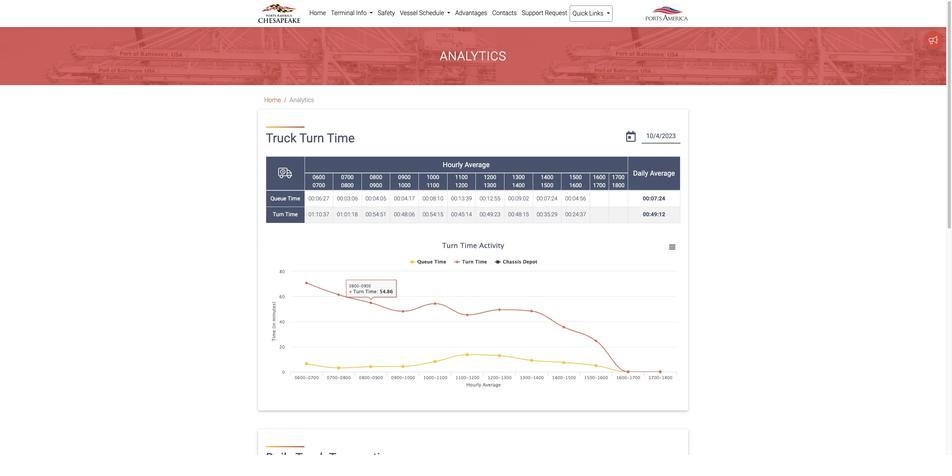 Task type: vqa. For each thing, say whether or not it's contained in the screenshot.
home link
yes



Task type: describe. For each thing, give the bounding box(es) containing it.
queue time
[[270, 196, 300, 202]]

1000 1100
[[427, 174, 439, 189]]

0700 0800
[[341, 174, 354, 189]]

00:04:56
[[565, 196, 586, 202]]

1 vertical spatial 1000
[[398, 183, 411, 189]]

0 horizontal spatial turn
[[273, 212, 284, 218]]

0 vertical spatial 0900
[[398, 174, 411, 181]]

0 horizontal spatial 1300
[[484, 183, 496, 189]]

0 horizontal spatial 1700
[[593, 183, 606, 189]]

00:24:37
[[565, 212, 586, 218]]

safety link
[[375, 5, 397, 21]]

0600 0700
[[313, 174, 325, 189]]

advantages
[[455, 9, 487, 17]]

0 horizontal spatial 1200
[[455, 183, 468, 189]]

support request link
[[519, 5, 570, 21]]

0 horizontal spatial 0700
[[313, 183, 325, 189]]

00:48:15
[[508, 212, 529, 218]]

00:03:06
[[337, 196, 358, 202]]

00:49:12
[[643, 212, 665, 218]]

1 vertical spatial 1600
[[569, 183, 582, 189]]

00:49:23
[[480, 212, 500, 218]]

0 vertical spatial home link
[[307, 5, 328, 21]]

00:45:14
[[451, 212, 472, 218]]

calendar day image
[[626, 132, 636, 142]]

0 vertical spatial 1000
[[427, 174, 439, 181]]

00:35:29
[[537, 212, 558, 218]]

1400 1500
[[541, 174, 553, 189]]

terminal info
[[331, 9, 368, 17]]

support
[[522, 9, 543, 17]]

schedule
[[419, 9, 444, 17]]

0 horizontal spatial home
[[264, 97, 281, 104]]

support request
[[522, 9, 567, 17]]

0600
[[313, 174, 325, 181]]

1 horizontal spatial analytics
[[440, 49, 506, 64]]

0 horizontal spatial 1500
[[541, 183, 553, 189]]

0 vertical spatial 1400
[[541, 174, 553, 181]]

1 horizontal spatial 0700
[[341, 174, 354, 181]]

vessel schedule link
[[397, 5, 453, 21]]

contacts link
[[490, 5, 519, 21]]

1 vertical spatial 0900
[[370, 183, 382, 189]]

hourly average daily average
[[443, 161, 675, 178]]

00:06:27
[[308, 196, 329, 202]]

0 vertical spatial 1500
[[569, 174, 582, 181]]

advantages link
[[453, 5, 490, 21]]

quick
[[573, 10, 588, 17]]

0 horizontal spatial home link
[[264, 97, 281, 104]]

vessel
[[400, 9, 418, 17]]

queue
[[270, 196, 286, 202]]

truck turn time
[[266, 131, 355, 146]]

terminal
[[331, 9, 355, 17]]

quick links link
[[570, 5, 613, 22]]

hourly
[[443, 161, 463, 169]]



Task type: locate. For each thing, give the bounding box(es) containing it.
time for 01:10:37
[[285, 212, 298, 218]]

request
[[545, 9, 567, 17]]

00:09:02
[[508, 196, 529, 202]]

turn right truck
[[299, 131, 324, 146]]

1 vertical spatial average
[[650, 169, 675, 178]]

1200
[[484, 174, 496, 181], [455, 183, 468, 189]]

1 vertical spatial 0800
[[341, 183, 354, 189]]

00:48:06
[[394, 212, 415, 218]]

1700 1800
[[612, 174, 625, 189]]

0 horizontal spatial 1600
[[569, 183, 582, 189]]

info
[[356, 9, 367, 17]]

average up 1200 1300
[[465, 161, 490, 169]]

0 horizontal spatial 1400
[[512, 183, 525, 189]]

1 horizontal spatial 00:07:24
[[643, 196, 665, 202]]

1200 up 00:12:55
[[484, 174, 496, 181]]

1100
[[455, 174, 468, 181], [427, 183, 439, 189]]

turn
[[299, 131, 324, 146], [273, 212, 284, 218]]

0700 down 0600
[[313, 183, 325, 189]]

00:08:10
[[422, 196, 443, 202]]

1 vertical spatial 1700
[[593, 183, 606, 189]]

1 vertical spatial home link
[[264, 97, 281, 104]]

00:12:55
[[480, 196, 500, 202]]

00:07:24 up the 00:35:29
[[537, 196, 558, 202]]

daily
[[633, 169, 648, 178]]

1100 1200
[[455, 174, 468, 189]]

0 vertical spatial turn
[[299, 131, 324, 146]]

1 vertical spatial 1100
[[427, 183, 439, 189]]

contacts
[[492, 9, 517, 17]]

1 horizontal spatial turn
[[299, 131, 324, 146]]

0900
[[398, 174, 411, 181], [370, 183, 382, 189]]

0900 up the 00:04:17
[[398, 174, 411, 181]]

0700
[[341, 174, 354, 181], [313, 183, 325, 189]]

1400
[[541, 174, 553, 181], [512, 183, 525, 189]]

turn time
[[273, 212, 298, 218]]

0 vertical spatial 1100
[[455, 174, 468, 181]]

0 vertical spatial 1300
[[512, 174, 525, 181]]

00:13:39
[[451, 196, 472, 202]]

1 vertical spatial analytics
[[289, 97, 314, 104]]

0 horizontal spatial 00:07:24
[[537, 196, 558, 202]]

0 vertical spatial time
[[327, 131, 355, 146]]

links
[[589, 10, 604, 17]]

None text field
[[642, 130, 680, 144]]

0900 1000
[[398, 174, 411, 189]]

0 vertical spatial 0800
[[370, 174, 382, 181]]

00:54:51
[[365, 212, 386, 218]]

safety
[[378, 9, 395, 17]]

1200 1300
[[484, 174, 496, 189]]

1500
[[569, 174, 582, 181], [541, 183, 553, 189]]

0800
[[370, 174, 382, 181], [341, 183, 354, 189]]

0 horizontal spatial 1000
[[398, 183, 411, 189]]

0 horizontal spatial 1100
[[427, 183, 439, 189]]

1200 up 00:13:39 on the top left of page
[[455, 183, 468, 189]]

1600 1700
[[593, 174, 606, 189]]

1 horizontal spatial 1400
[[541, 174, 553, 181]]

1600
[[593, 174, 606, 181], [569, 183, 582, 189]]

1 vertical spatial 0700
[[313, 183, 325, 189]]

1000 up 00:08:10
[[427, 174, 439, 181]]

1100 down hourly
[[455, 174, 468, 181]]

0 vertical spatial 1700
[[612, 174, 625, 181]]

1700
[[612, 174, 625, 181], [593, 183, 606, 189]]

0800 up 00:03:06 at the left of the page
[[341, 183, 354, 189]]

vessel schedule
[[400, 9, 446, 17]]

1700 left 1800
[[593, 183, 606, 189]]

1 horizontal spatial 1200
[[484, 174, 496, 181]]

truck
[[266, 131, 297, 146]]

00:04:05
[[365, 196, 386, 202]]

1 vertical spatial 1300
[[484, 183, 496, 189]]

1 horizontal spatial 1500
[[569, 174, 582, 181]]

1 horizontal spatial average
[[650, 169, 675, 178]]

quick links
[[573, 10, 605, 17]]

1 horizontal spatial 1100
[[455, 174, 468, 181]]

00:07:24
[[537, 196, 558, 202], [643, 196, 665, 202]]

terminal info link
[[328, 5, 375, 21]]

0700 up 00:03:06 at the left of the page
[[341, 174, 354, 181]]

0 horizontal spatial average
[[465, 161, 490, 169]]

0 vertical spatial average
[[465, 161, 490, 169]]

1 horizontal spatial 1700
[[612, 174, 625, 181]]

1 horizontal spatial 0900
[[398, 174, 411, 181]]

1 horizontal spatial 1000
[[427, 174, 439, 181]]

1 vertical spatial turn
[[273, 212, 284, 218]]

1400 up 00:09:02
[[512, 183, 525, 189]]

0 vertical spatial 1600
[[593, 174, 606, 181]]

1 horizontal spatial 1600
[[593, 174, 606, 181]]

01:10:37
[[308, 212, 329, 218]]

00:07:24 up the "00:49:12"
[[643, 196, 665, 202]]

0 horizontal spatial 0900
[[370, 183, 382, 189]]

1 horizontal spatial home link
[[307, 5, 328, 21]]

average right daily
[[650, 169, 675, 178]]

2 00:07:24 from the left
[[643, 196, 665, 202]]

1000
[[427, 174, 439, 181], [398, 183, 411, 189]]

home
[[309, 9, 326, 17], [264, 97, 281, 104]]

1300 up 00:09:02
[[512, 174, 525, 181]]

0800 up 00:04:05
[[370, 174, 382, 181]]

average
[[465, 161, 490, 169], [650, 169, 675, 178]]

1400 right 1300 1400
[[541, 174, 553, 181]]

1300
[[512, 174, 525, 181], [484, 183, 496, 189]]

1300 1400
[[512, 174, 525, 189]]

1 vertical spatial time
[[288, 196, 300, 202]]

1100 up 00:08:10
[[427, 183, 439, 189]]

1700 up 1800
[[612, 174, 625, 181]]

1600 left 1700 1800 on the right
[[593, 174, 606, 181]]

00:04:17
[[394, 196, 415, 202]]

turn down 'queue' on the left top of page
[[273, 212, 284, 218]]

0 horizontal spatial 0800
[[341, 183, 354, 189]]

01:01:18
[[337, 212, 358, 218]]

1000 up the 00:04:17
[[398, 183, 411, 189]]

1300 up 00:12:55
[[484, 183, 496, 189]]

1 horizontal spatial 0800
[[370, 174, 382, 181]]

0 horizontal spatial analytics
[[289, 97, 314, 104]]

0 vertical spatial home
[[309, 9, 326, 17]]

0800 0900
[[370, 174, 382, 189]]

1 horizontal spatial home
[[309, 9, 326, 17]]

1500 1600
[[569, 174, 582, 189]]

1500 up 00:04:56
[[569, 174, 582, 181]]

time
[[327, 131, 355, 146], [288, 196, 300, 202], [285, 212, 298, 218]]

1800
[[612, 183, 625, 189]]

1 vertical spatial 1400
[[512, 183, 525, 189]]

1 00:07:24 from the left
[[537, 196, 558, 202]]

1 vertical spatial 1200
[[455, 183, 468, 189]]

analytics
[[440, 49, 506, 64], [289, 97, 314, 104]]

1 horizontal spatial 1300
[[512, 174, 525, 181]]

0900 up 00:04:05
[[370, 183, 382, 189]]

1 vertical spatial home
[[264, 97, 281, 104]]

2 vertical spatial time
[[285, 212, 298, 218]]

0 vertical spatial 1200
[[484, 174, 496, 181]]

1600 up 00:04:56
[[569, 183, 582, 189]]

time for 00:06:27
[[288, 196, 300, 202]]

0 vertical spatial 0700
[[341, 174, 354, 181]]

1500 down hourly average daily average
[[541, 183, 553, 189]]

0 vertical spatial analytics
[[440, 49, 506, 64]]

home link
[[307, 5, 328, 21], [264, 97, 281, 104]]

1 vertical spatial 1500
[[541, 183, 553, 189]]

00:54:15
[[422, 212, 443, 218]]



